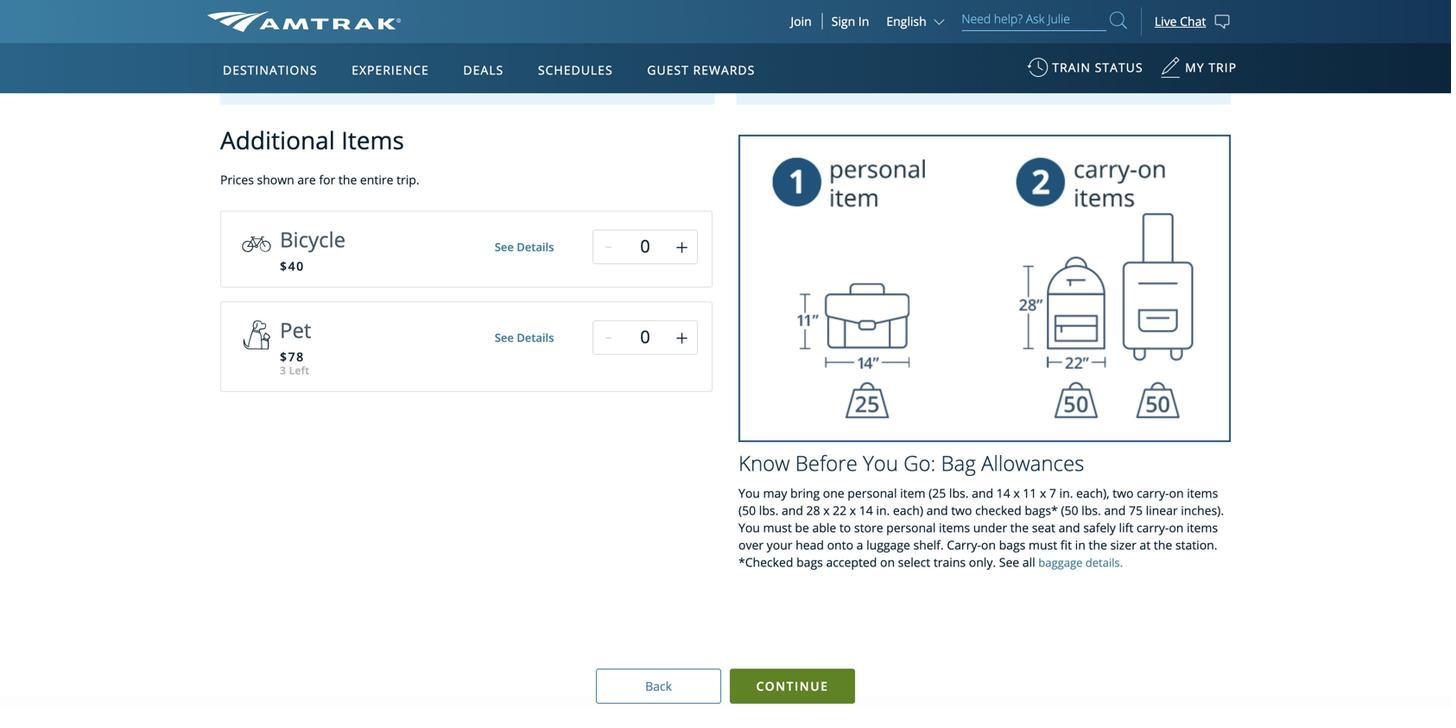 Task type: locate. For each thing, give the bounding box(es) containing it.
2 northeast from the left
[[756, 3, 804, 18]]

northeast up destinations
[[240, 3, 288, 18]]

1 horizontal spatial coach
[[760, 76, 806, 97]]

1 coach seat
[[231, 76, 328, 97], [747, 76, 844, 97]]

northeast regional link
[[240, 3, 288, 32], [756, 3, 804, 32]]

1 coach seat down amtrak image
[[231, 76, 328, 97]]

regions map image
[[272, 144, 686, 386]]

1 horizontal spatial seat
[[811, 76, 844, 97]]

application inside banner
[[272, 144, 686, 386]]

coach
[[244, 76, 290, 97], [760, 76, 806, 97]]

0 horizontal spatial regional
[[243, 18, 285, 32]]

coach for first northeast regional link from the left
[[244, 76, 290, 97]]

coach down amtrak image
[[244, 76, 290, 97]]

northeast regional link left sign
[[756, 3, 804, 32]]

0 horizontal spatial northeast
[[240, 3, 288, 18]]

northeast regional up destinations
[[240, 3, 288, 32]]

train status link
[[1027, 51, 1143, 93]]

regional up destinations
[[243, 18, 285, 32]]

train
[[1052, 59, 1091, 76]]

1 seat from the left
[[294, 76, 328, 97]]

banner
[[0, 0, 1451, 399]]

1 coach seat down the join
[[747, 76, 844, 97]]

coach right the rewards
[[760, 76, 806, 97]]

experience
[[352, 62, 429, 78]]

0 horizontal spatial 1
[[231, 76, 240, 97]]

seat down sign
[[811, 76, 844, 97]]

rewards
[[693, 62, 755, 78]]

english
[[886, 13, 927, 29]]

northeast regional
[[240, 3, 288, 32], [756, 3, 804, 32]]

seat down amtrak image
[[294, 76, 328, 97]]

back button
[[596, 669, 721, 704]]

trip
[[1209, 59, 1237, 76]]

0 horizontal spatial northeast regional link
[[240, 3, 288, 32]]

seat
[[294, 76, 328, 97], [811, 76, 844, 97]]

join
[[791, 13, 812, 29]]

0 horizontal spatial 1 coach seat
[[231, 76, 328, 97]]

chat
[[1180, 13, 1206, 29]]

regional
[[243, 18, 285, 32], [759, 18, 801, 32]]

1 horizontal spatial northeast regional link
[[756, 3, 804, 32]]

0 horizontal spatial coach
[[244, 76, 290, 97]]

0 horizontal spatial seat
[[294, 76, 328, 97]]

main content
[[0, 0, 1451, 708]]

banner containing join
[[0, 0, 1451, 399]]

1 1 from the left
[[231, 76, 240, 97]]

1 horizontal spatial 1 coach seat
[[747, 76, 844, 97]]

1 1 coach seat from the left
[[231, 76, 328, 97]]

northeast regional link up destinations
[[240, 3, 288, 32]]

2 coach from the left
[[760, 76, 806, 97]]

application
[[272, 144, 686, 386]]

sign in button
[[832, 13, 869, 29]]

2 1 coach seat from the left
[[747, 76, 844, 97]]

live chat
[[1155, 13, 1206, 29]]

deals
[[463, 62, 504, 78]]

1 horizontal spatial 1
[[747, 76, 756, 97]]

northeast
[[240, 3, 288, 18], [756, 3, 804, 18]]

live chat button
[[1141, 0, 1244, 43]]

2 northeast regional from the left
[[756, 3, 804, 32]]

1 northeast regional from the left
[[240, 3, 288, 32]]

1 horizontal spatial northeast regional
[[756, 3, 804, 32]]

main content containing 1 coach seat
[[0, 0, 1451, 708]]

destinations
[[223, 62, 317, 78]]

northeast regional left sign
[[756, 3, 804, 32]]

1 coach from the left
[[244, 76, 290, 97]]

deals button
[[456, 46, 511, 94]]

train status
[[1052, 59, 1143, 76]]

guest
[[647, 62, 689, 78]]

2 seat from the left
[[811, 76, 844, 97]]

regional left sign
[[759, 18, 801, 32]]

1
[[231, 76, 240, 97], [747, 76, 756, 97]]

0 horizontal spatial northeast regional
[[240, 3, 288, 32]]

1 horizontal spatial regional
[[759, 18, 801, 32]]

northeast left sign
[[756, 3, 804, 18]]

continue button
[[730, 669, 855, 704]]

2 regional from the left
[[759, 18, 801, 32]]

1 regional from the left
[[243, 18, 285, 32]]

1 horizontal spatial northeast
[[756, 3, 804, 18]]

2 northeast regional link from the left
[[756, 3, 804, 32]]



Task type: describe. For each thing, give the bounding box(es) containing it.
sign
[[832, 13, 855, 29]]

seat for 2nd northeast regional link from the left
[[811, 76, 844, 97]]

search icon image
[[1110, 8, 1127, 32]]

guest rewards
[[647, 62, 755, 78]]

sign in
[[832, 13, 869, 29]]

1 northeast regional link from the left
[[240, 3, 288, 32]]

1 coach seat for first northeast regional link from the left
[[231, 76, 328, 97]]

guest rewards button
[[640, 46, 762, 94]]

back
[[645, 678, 672, 695]]

my trip
[[1185, 59, 1237, 76]]

1 northeast from the left
[[240, 3, 288, 18]]

destinations button
[[216, 46, 324, 94]]

in
[[858, 13, 869, 29]]

1 coach seat for 2nd northeast regional link from the left
[[747, 76, 844, 97]]

northeast regional for first northeast regional link from the left
[[240, 3, 288, 32]]

amtrak image
[[207, 11, 401, 32]]

regional for 2nd northeast regional link from the left
[[759, 18, 801, 32]]

my trip button
[[1160, 51, 1237, 93]]

Please enter your search item search field
[[962, 9, 1106, 31]]

schedules link
[[531, 43, 620, 93]]

live
[[1155, 13, 1177, 29]]

northeast regional for 2nd northeast regional link from the left
[[756, 3, 804, 32]]

2 1 from the left
[[747, 76, 756, 97]]

regional for first northeast regional link from the left
[[243, 18, 285, 32]]

continue
[[756, 678, 829, 695]]

join button
[[780, 13, 823, 29]]

schedules
[[538, 62, 613, 78]]

status
[[1095, 59, 1143, 76]]

my
[[1185, 59, 1205, 76]]

seat for first northeast regional link from the left
[[294, 76, 328, 97]]

coach for 2nd northeast regional link from the left
[[760, 76, 806, 97]]

english button
[[886, 13, 949, 29]]

experience button
[[345, 46, 436, 94]]



Task type: vqa. For each thing, say whether or not it's contained in the screenshot.
the rightmost if
no



